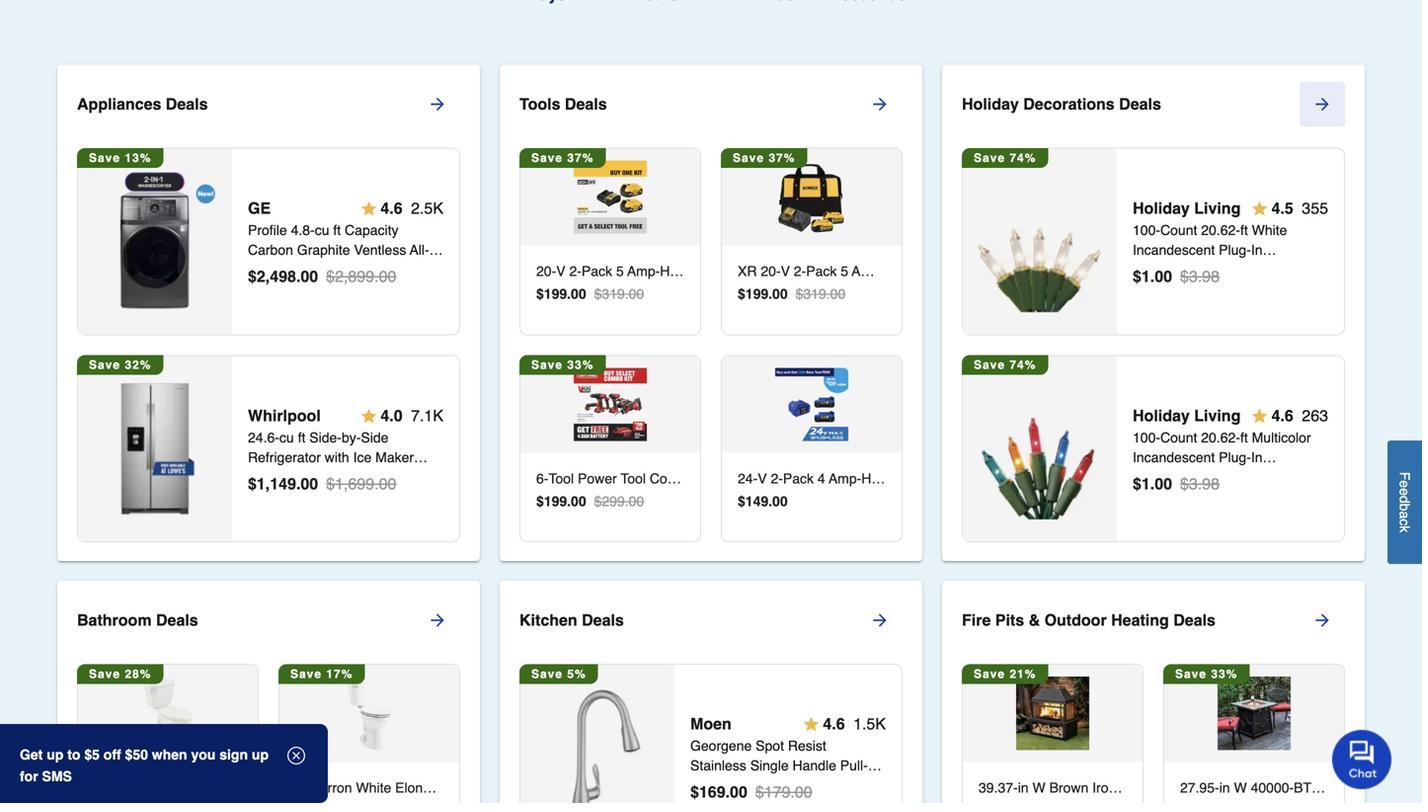 Task type: locate. For each thing, give the bounding box(es) containing it.
$319.00
[[594, 286, 644, 302], [796, 286, 846, 302]]

4.0
[[381, 407, 403, 425]]

2 living from the top
[[1195, 407, 1241, 425]]

0 horizontal spatial 37%
[[568, 151, 594, 165]]

0 horizontal spatial $ 199 . 00 $319.00
[[537, 286, 644, 302]]

living up the 100-count 20.62-ft multicolor incandescent plug-in christmas string lights
[[1195, 407, 1241, 425]]

1 horizontal spatial 37%
[[769, 151, 796, 165]]

1 37% from the left
[[568, 151, 594, 165]]

incandescent inside the 100-count 20.62-ft multicolor incandescent plug-in christmas string lights
[[1133, 450, 1216, 465]]

2 $3.98 from the top
[[1181, 475, 1220, 493]]

ft inside the 100-count 20.62-ft multicolor incandescent plug-in christmas string lights
[[1241, 430, 1249, 446]]

$
[[248, 268, 257, 286], [1133, 268, 1142, 286], [537, 286, 544, 302], [738, 286, 746, 302], [248, 475, 257, 493], [1133, 475, 1142, 493], [537, 494, 544, 509], [738, 494, 746, 509], [691, 783, 700, 801]]

to
[[67, 747, 80, 763]]

with inside 24.6-cu ft side-by-side refrigerator with ice maker (fingerprint resistant stainless steel)
[[325, 450, 350, 465]]

with down side-
[[325, 450, 350, 465]]

ft inside profile 4.8-cu ft capacity carbon graphite ventless all- in-one washer/dryer combo energy star
[[333, 223, 341, 238]]

christmas inside the 100-count 20.62-ft multicolor incandescent plug-in christmas string lights
[[1133, 469, 1196, 485]]

0 vertical spatial holiday living
[[1133, 199, 1241, 218]]

4.6 2.5k
[[381, 199, 444, 218]]

0 vertical spatial living
[[1195, 199, 1241, 218]]

holiday decorations deals link
[[962, 81, 1366, 128]]

4.6 up capacity
[[381, 199, 403, 218]]

string for 4.6
[[1199, 469, 1236, 485]]

0 vertical spatial 74%
[[1010, 151, 1037, 165]]

0 horizontal spatial 4.6
[[381, 199, 403, 218]]

in down multicolor
[[1252, 450, 1263, 465]]

0 vertical spatial in
[[1252, 242, 1263, 258]]

2 count from the top
[[1161, 430, 1198, 446]]

ft left white
[[1241, 223, 1249, 238]]

2 save 74% from the top
[[974, 358, 1037, 372]]

chat invite button image
[[1333, 729, 1393, 790]]

holiday living up the 100-count 20.62-ft multicolor incandescent plug-in christmas string lights
[[1133, 407, 1241, 425]]

2 save 37% from the left
[[733, 151, 796, 165]]

bathroom deals
[[77, 611, 198, 630]]

in for 4.5 355
[[1252, 242, 1263, 258]]

2 74% from the top
[[1010, 358, 1037, 372]]

1 vertical spatial christmas
[[1133, 469, 1196, 485]]

count
[[1161, 223, 1198, 238], [1161, 430, 1198, 446]]

count for 4.5 355
[[1161, 223, 1198, 238]]

sms
[[42, 769, 72, 785]]

0 vertical spatial string
[[1199, 262, 1236, 278]]

1 horizontal spatial with
[[824, 778, 848, 793]]

1 horizontal spatial 4.6
[[823, 715, 845, 733]]

0 vertical spatial 4.6
[[381, 199, 403, 218]]

1 vertical spatial rating filled image
[[804, 716, 820, 732]]

2 string from the top
[[1199, 469, 1236, 485]]

kitchen up save 5%
[[520, 611, 578, 630]]

0 horizontal spatial save 33%
[[532, 358, 594, 372]]

ft for 4.6 2.5k
[[333, 223, 341, 238]]

0 vertical spatial appliances image
[[84, 171, 226, 312]]

2 holiday decorations image from the top
[[970, 378, 1111, 520]]

0 vertical spatial 33%
[[568, 358, 594, 372]]

00
[[301, 268, 318, 286], [1155, 268, 1173, 286], [571, 286, 587, 302], [773, 286, 788, 302], [301, 475, 318, 493], [1155, 475, 1173, 493], [571, 494, 587, 509], [773, 494, 788, 509], [730, 783, 748, 801]]

20.62-
[[1202, 223, 1241, 238], [1202, 430, 1241, 446]]

stainless
[[384, 469, 440, 485], [691, 758, 747, 774]]

0 vertical spatial lights
[[1239, 262, 1276, 278]]

arrow right image for tools deals
[[871, 94, 890, 114]]

149
[[746, 494, 769, 509]]

1 vertical spatial kitchen
[[728, 778, 774, 793]]

pull-
[[841, 758, 868, 774]]

37%
[[568, 151, 594, 165], [769, 151, 796, 165]]

ft for 4.6 263
[[1241, 430, 1249, 446]]

1 save 74% from the top
[[974, 151, 1037, 165]]

lights inside the 100-count 20.62-ft multicolor incandescent plug-in christmas string lights
[[1239, 469, 1276, 485]]

2 100- from the top
[[1133, 430, 1161, 446]]

0 horizontal spatial bathroom image
[[131, 677, 205, 750]]

1 vertical spatial save 74%
[[974, 358, 1037, 372]]

33%
[[568, 358, 594, 372], [1212, 668, 1239, 681]]

deals right tools
[[565, 95, 607, 113]]

1 vertical spatial fire
[[1213, 780, 1237, 796]]

$ 169 . 00 $179.00
[[691, 783, 813, 801]]

33% inside save 33% link
[[1212, 668, 1239, 681]]

ft left side-
[[298, 430, 306, 446]]

christmas for 4.5 355
[[1133, 262, 1196, 278]]

1 vertical spatial lights
[[1239, 469, 1276, 485]]

fire pits & outdoor heating image for save 33%
[[1218, 677, 1292, 750]]

1 100- from the top
[[1133, 223, 1161, 238]]

rating filled image up side on the left bottom of the page
[[361, 408, 377, 424]]

multicolor
[[1253, 430, 1312, 446]]

bathroom image inside save 17% link
[[333, 677, 406, 750]]

0 horizontal spatial fire
[[962, 611, 991, 630]]

e
[[1398, 480, 1414, 488], [1398, 488, 1414, 496]]

100-
[[1133, 223, 1161, 238], [1133, 430, 1161, 446]]

holiday up 100-count 20.62-ft white incandescent plug-in christmas string lights
[[1133, 199, 1191, 218]]

1 vertical spatial 74%
[[1010, 358, 1037, 372]]

f e e d b a c k button
[[1388, 441, 1423, 564]]

stainless down maker
[[384, 469, 440, 485]]

appliances image down the 13%
[[84, 171, 226, 312]]

e up d
[[1398, 480, 1414, 488]]

2 fire pits & outdoor heating image from the left
[[1218, 677, 1292, 750]]

arrow right image for kitchen deals
[[871, 611, 890, 631]]

2 horizontal spatial 4.6
[[1272, 407, 1294, 425]]

christmas inside 100-count 20.62-ft white incandescent plug-in christmas string lights
[[1133, 262, 1196, 278]]

1 vertical spatial holiday
[[1133, 199, 1191, 218]]

arrow right image inside holiday decorations deals link
[[1313, 94, 1333, 114]]

ft left multicolor
[[1241, 430, 1249, 446]]

save 37% down tools deals link
[[733, 151, 796, 165]]

lights down white
[[1239, 262, 1276, 278]]

living
[[1195, 199, 1241, 218], [1195, 407, 1241, 425]]

2 lights from the top
[[1239, 469, 1276, 485]]

2 up from the left
[[252, 747, 269, 763]]

0 horizontal spatial stainless
[[384, 469, 440, 485]]

save 37% down tools deals
[[532, 151, 594, 165]]

save 74% for 4.6
[[974, 358, 1037, 372]]

$179.00
[[756, 783, 813, 801]]

0 vertical spatial 20.62-
[[1202, 223, 1241, 238]]

plug- inside 100-count 20.62-ft white incandescent plug-in christmas string lights
[[1220, 242, 1252, 258]]

1 horizontal spatial fire pits & outdoor heating image
[[1218, 677, 1292, 750]]

timer
[[490, 0, 933, 13]]

1 for 4.5
[[1142, 268, 1151, 286]]

1
[[1142, 268, 1151, 286], [1142, 475, 1151, 493]]

fire left pit
[[1213, 780, 1237, 796]]

stainless inside 24.6-cu ft side-by-side refrigerator with ice maker (fingerprint resistant stainless steel)
[[384, 469, 440, 485]]

georgene spot resist stainless single handle pull- down kitchen faucet with deck plate
[[691, 738, 884, 803]]

1 vertical spatial 20.62-
[[1202, 430, 1241, 446]]

holiday up the 100-count 20.62-ft multicolor incandescent plug-in christmas string lights
[[1133, 407, 1191, 425]]

star
[[310, 282, 346, 298]]

1 horizontal spatial $319.00
[[796, 286, 846, 302]]

1 horizontal spatial save 33%
[[1176, 668, 1239, 681]]

holiday left decorations
[[962, 95, 1020, 113]]

$3.98 for 4.6 263
[[1181, 475, 1220, 493]]

fire pits & outdoor heating image up the "w"
[[1017, 677, 1090, 750]]

deals right the "appliances"
[[166, 95, 208, 113]]

save 33%
[[532, 358, 594, 372], [1176, 668, 1239, 681]]

1 holiday decorations image from the top
[[970, 171, 1111, 312]]

100- inside the 100-count 20.62-ft multicolor incandescent plug-in christmas string lights
[[1133, 430, 1161, 446]]

1 arrow right image from the left
[[428, 94, 448, 114]]

1 horizontal spatial $ 199 . 00 $319.00
[[738, 286, 846, 302]]

$2,899.00
[[326, 268, 397, 286]]

holiday
[[962, 95, 1020, 113], [1133, 199, 1191, 218], [1133, 407, 1191, 425]]

0 horizontal spatial kitchen
[[520, 611, 578, 630]]

1 vertical spatial with
[[824, 778, 848, 793]]

1 vertical spatial holiday decorations image
[[970, 378, 1111, 520]]

plug- for 4.6
[[1220, 450, 1252, 465]]

0 vertical spatial with
[[325, 450, 350, 465]]

1 20.62- from the top
[[1202, 223, 1241, 238]]

0 vertical spatial fire
[[962, 611, 991, 630]]

0 horizontal spatial arrow right image
[[428, 94, 448, 114]]

2 $ 199 . 00 $319.00 from the left
[[738, 286, 846, 302]]

0 vertical spatial plug-
[[1220, 242, 1252, 258]]

0 horizontal spatial $319.00
[[594, 286, 644, 302]]

plug- inside the 100-count 20.62-ft multicolor incandescent plug-in christmas string lights
[[1220, 450, 1252, 465]]

arrow right image inside bathroom deals link
[[428, 611, 448, 631]]

tools deals link
[[520, 81, 923, 128]]

1 vertical spatial living
[[1195, 407, 1241, 425]]

kitchen deals link
[[520, 597, 923, 644]]

1 horizontal spatial up
[[252, 747, 269, 763]]

2 in from the top
[[1252, 450, 1263, 465]]

17%
[[326, 668, 353, 681]]

when
[[152, 747, 187, 763]]

stainless down 'georgene'
[[691, 758, 747, 774]]

0 vertical spatial save 74%
[[974, 151, 1037, 165]]

1 vertical spatial incandescent
[[1133, 450, 1216, 465]]

2 appliances image from the top
[[84, 378, 226, 520]]

1 vertical spatial cu
[[280, 430, 294, 446]]

rating filled image
[[1253, 201, 1268, 217], [361, 408, 377, 424], [1253, 408, 1268, 424]]

ft up "graphite"
[[333, 223, 341, 238]]

1 vertical spatial 1
[[1142, 475, 1151, 493]]

1 horizontal spatial cu
[[315, 223, 330, 238]]

$5
[[84, 747, 100, 763]]

arrow right image
[[428, 94, 448, 114], [871, 94, 890, 114]]

profile 4.8-cu ft capacity carbon graphite ventless all- in-one washer/dryer combo energy star
[[248, 223, 430, 298]]

2 holiday living from the top
[[1133, 407, 1241, 425]]

1 bathroom image from the left
[[131, 677, 205, 750]]

1 vertical spatial 33%
[[1212, 668, 1239, 681]]

save 74% for 4.5
[[974, 151, 1037, 165]]

fire pits & outdoor heating image inside save 33% link
[[1218, 677, 1292, 750]]

string
[[1199, 262, 1236, 278], [1199, 469, 1236, 485]]

1 horizontal spatial rating filled image
[[804, 716, 820, 732]]

0 vertical spatial stainless
[[384, 469, 440, 485]]

0 vertical spatial 100-
[[1133, 223, 1161, 238]]

0 vertical spatial cu
[[315, 223, 330, 238]]

resistant
[[323, 469, 380, 485]]

20.62- left white
[[1202, 223, 1241, 238]]

0 horizontal spatial save 37%
[[532, 151, 594, 165]]

20.62- inside the 100-count 20.62-ft multicolor incandescent plug-in christmas string lights
[[1202, 430, 1241, 446]]

cu up "graphite"
[[315, 223, 330, 238]]

74% for 4.5 355
[[1010, 151, 1037, 165]]

deals right bathroom
[[156, 611, 198, 630]]

4.6 up resist
[[823, 715, 845, 733]]

rating filled image up multicolor
[[1253, 408, 1268, 424]]

$1,699.00
[[326, 475, 397, 493]]

1 $3.98 from the top
[[1181, 268, 1220, 286]]

incandescent for 4.5
[[1133, 242, 1216, 258]]

1 $ 1 . 00 $3.98 from the top
[[1133, 268, 1220, 286]]

.
[[296, 268, 301, 286], [1151, 268, 1155, 286], [567, 286, 571, 302], [769, 286, 773, 302], [296, 475, 301, 493], [1151, 475, 1155, 493], [567, 494, 571, 509], [769, 494, 773, 509], [726, 783, 730, 801]]

fire inside fire pits & outdoor heating deals link
[[962, 611, 991, 630]]

32%
[[125, 358, 152, 372]]

0 horizontal spatial up
[[47, 747, 64, 763]]

up right sign
[[252, 747, 269, 763]]

spot
[[756, 738, 785, 754]]

1 vertical spatial $3.98
[[1181, 475, 1220, 493]]

1 $319.00 from the left
[[594, 286, 644, 302]]

rating filled image for 4.5 355
[[1253, 201, 1268, 217]]

appliances image down the 32%
[[84, 378, 226, 520]]

appliances
[[77, 95, 161, 113]]

2 bathroom image from the left
[[333, 677, 406, 750]]

fire left pits
[[962, 611, 991, 630]]

cu up 'refrigerator'
[[280, 430, 294, 446]]

appliances image
[[84, 171, 226, 312], [84, 378, 226, 520]]

profile
[[248, 223, 287, 238]]

1 1 from the top
[[1142, 268, 1151, 286]]

4.6 up multicolor
[[1272, 407, 1294, 425]]

bathroom image inside save 28% "link"
[[131, 677, 205, 750]]

2 christmas from the top
[[1133, 469, 1196, 485]]

1 vertical spatial holiday living
[[1133, 407, 1241, 425]]

lights for 4.6 263
[[1239, 469, 1276, 485]]

deals up 5% on the bottom
[[582, 611, 624, 630]]

1 living from the top
[[1195, 199, 1241, 218]]

deals for kitchen deals
[[582, 611, 624, 630]]

20.62- for 4.6 263
[[1202, 430, 1241, 446]]

0 vertical spatial $ 1 . 00 $3.98
[[1133, 268, 1220, 286]]

save 13%
[[89, 151, 152, 165]]

ft inside 24.6-cu ft side-by-side refrigerator with ice maker (fingerprint resistant stainless steel)
[[298, 430, 306, 446]]

kitchen deals
[[520, 611, 624, 630]]

christmas
[[1133, 262, 1196, 278], [1133, 469, 1196, 485]]

up left to at the left bottom of page
[[47, 747, 64, 763]]

0 vertical spatial christmas
[[1133, 262, 1196, 278]]

2,498
[[257, 268, 296, 286]]

1 vertical spatial in
[[1252, 450, 1263, 465]]

holiday living up 100-count 20.62-ft white incandescent plug-in christmas string lights
[[1133, 199, 1241, 218]]

1 vertical spatial plug-
[[1220, 450, 1252, 465]]

1 christmas from the top
[[1133, 262, 1196, 278]]

0 vertical spatial $3.98
[[1181, 268, 1220, 286]]

2 incandescent from the top
[[1133, 450, 1216, 465]]

arrow right image inside tools deals link
[[871, 94, 890, 114]]

bathroom deals link
[[77, 597, 480, 644]]

0 horizontal spatial fire pits & outdoor heating image
[[1017, 677, 1090, 750]]

rating filled image left the 4.5
[[1253, 201, 1268, 217]]

2 arrow right image from the left
[[871, 94, 890, 114]]

1 vertical spatial stainless
[[691, 758, 747, 774]]

bathroom image
[[131, 677, 205, 750], [333, 677, 406, 750]]

1 string from the top
[[1199, 262, 1236, 278]]

lights down multicolor
[[1239, 469, 1276, 485]]

$ 1,149 . 00 $1,699.00
[[248, 475, 397, 493]]

$ 1 . 00 $3.98 for 4.6
[[1133, 475, 1220, 493]]

deals
[[166, 95, 208, 113], [565, 95, 607, 113], [1120, 95, 1162, 113], [156, 611, 198, 630], [582, 611, 624, 630], [1174, 611, 1216, 630]]

in inside the 100-count 20.62-ft multicolor incandescent plug-in christmas string lights
[[1252, 450, 1263, 465]]

20.62- left multicolor
[[1202, 430, 1241, 446]]

rating filled image
[[361, 201, 377, 217], [804, 716, 820, 732]]

2 20.62- from the top
[[1202, 430, 1241, 446]]

2.5k
[[411, 199, 444, 218]]

rating filled image up resist
[[804, 716, 820, 732]]

37% down tools deals link
[[769, 151, 796, 165]]

2 vertical spatial 4.6
[[823, 715, 845, 733]]

1 horizontal spatial save 37%
[[733, 151, 796, 165]]

1 lights from the top
[[1239, 262, 1276, 278]]

2 vertical spatial holiday
[[1133, 407, 1191, 425]]

plug- for 4.5
[[1220, 242, 1252, 258]]

1 fire pits & outdoor heating image from the left
[[1017, 677, 1090, 750]]

1 in from the top
[[1252, 242, 1263, 258]]

in down white
[[1252, 242, 1263, 258]]

deals right heating
[[1174, 611, 1216, 630]]

1 for 4.6
[[1142, 475, 1151, 493]]

count inside the 100-count 20.62-ft multicolor incandescent plug-in christmas string lights
[[1161, 430, 1198, 446]]

holiday decorations image
[[970, 171, 1111, 312], [970, 378, 1111, 520]]

count inside 100-count 20.62-ft white incandescent plug-in christmas string lights
[[1161, 223, 1198, 238]]

fire pits & outdoor heating image up pit
[[1218, 677, 1292, 750]]

1 vertical spatial appliances image
[[84, 378, 226, 520]]

1 vertical spatial 4.6
[[1272, 407, 1294, 425]]

20.62- for 4.5 355
[[1202, 223, 1241, 238]]

1 horizontal spatial 33%
[[1212, 668, 1239, 681]]

rating filled image up capacity
[[361, 201, 377, 217]]

1 vertical spatial 100-
[[1133, 430, 1161, 446]]

in inside 100-count 20.62-ft white incandescent plug-in christmas string lights
[[1252, 242, 1263, 258]]

37% down tools deals
[[568, 151, 594, 165]]

iron
[[1093, 780, 1117, 796]]

2 plug- from the top
[[1220, 450, 1252, 465]]

ft inside 100-count 20.62-ft white incandescent plug-in christmas string lights
[[1241, 223, 1249, 238]]

0 horizontal spatial with
[[325, 450, 350, 465]]

$ 199 . 00 $319.00
[[537, 286, 644, 302], [738, 286, 846, 302]]

arrow right image
[[1313, 94, 1333, 114], [428, 611, 448, 631], [871, 611, 890, 631], [1313, 611, 1333, 631]]

arrow right image inside appliances deals link
[[428, 94, 448, 114]]

cu inside profile 4.8-cu ft capacity carbon graphite ventless all- in-one washer/dryer combo energy star
[[315, 223, 330, 238]]

save 28%
[[89, 668, 152, 681]]

0 vertical spatial incandescent
[[1133, 242, 1216, 258]]

kitchen down 'single'
[[728, 778, 774, 793]]

string inside 100-count 20.62-ft white incandescent plug-in christmas string lights
[[1199, 262, 1236, 278]]

1 vertical spatial save 33%
[[1176, 668, 1239, 681]]

save 37%
[[532, 151, 594, 165], [733, 151, 796, 165]]

1 horizontal spatial stainless
[[691, 758, 747, 774]]

lights inside 100-count 20.62-ft white incandescent plug-in christmas string lights
[[1239, 262, 1276, 278]]

living up 100-count 20.62-ft white incandescent plug-in christmas string lights
[[1195, 199, 1241, 218]]

rating filled image for 4.6 2.5k
[[361, 201, 377, 217]]

20.62- inside 100-count 20.62-ft white incandescent plug-in christmas string lights
[[1202, 223, 1241, 238]]

with down pull-
[[824, 778, 848, 793]]

living for 4.5 355
[[1195, 199, 1241, 218]]

1 horizontal spatial kitchen
[[728, 778, 774, 793]]

100- inside 100-count 20.62-ft white incandescent plug-in christmas string lights
[[1133, 223, 1161, 238]]

tools image
[[574, 161, 647, 234], [776, 161, 849, 234], [574, 368, 647, 441], [776, 368, 849, 441]]

1 74% from the top
[[1010, 151, 1037, 165]]

holiday decorations image for 4.5 355
[[970, 171, 1111, 312]]

arrow right image inside kitchen deals link
[[871, 611, 890, 631]]

1 appliances image from the top
[[84, 171, 226, 312]]

0 vertical spatial rating filled image
[[361, 201, 377, 217]]

rating filled image for 4.0 7.1k
[[361, 408, 377, 424]]

1 plug- from the top
[[1220, 242, 1252, 258]]

0 horizontal spatial rating filled image
[[361, 201, 377, 217]]

string inside the 100-count 20.62-ft multicolor incandescent plug-in christmas string lights
[[1199, 469, 1236, 485]]

kitchen
[[520, 611, 578, 630], [728, 778, 774, 793]]

arrow right image inside fire pits & outdoor heating deals link
[[1313, 611, 1333, 631]]

1 horizontal spatial fire
[[1213, 780, 1237, 796]]

save 74%
[[974, 151, 1037, 165], [974, 358, 1037, 372]]

fire pits & outdoor heating image
[[1017, 677, 1090, 750], [1218, 677, 1292, 750]]

0 vertical spatial count
[[1161, 223, 1198, 238]]

d
[[1398, 496, 1414, 503]]

1 count from the top
[[1161, 223, 1198, 238]]

get up to $5 off $50 when you sign up for sms
[[20, 747, 269, 785]]

0 horizontal spatial cu
[[280, 430, 294, 446]]

save 21%
[[974, 668, 1037, 681]]

1 vertical spatial $ 1 . 00 $3.98
[[1133, 475, 1220, 493]]

2 $ 1 . 00 $3.98 from the top
[[1133, 475, 1220, 493]]

1 up from the left
[[47, 747, 64, 763]]

0 vertical spatial holiday decorations image
[[970, 171, 1111, 312]]

1 vertical spatial count
[[1161, 430, 1198, 446]]

save 28% link
[[77, 664, 258, 803]]

1 vertical spatial string
[[1199, 469, 1236, 485]]

100-count 20.62-ft white incandescent plug-in christmas string lights
[[1133, 223, 1288, 278]]

bathroom image for save 17%
[[333, 677, 406, 750]]

1 incandescent from the top
[[1133, 242, 1216, 258]]

e up b
[[1398, 488, 1414, 496]]

2 1 from the top
[[1142, 475, 1151, 493]]

0 vertical spatial 1
[[1142, 268, 1151, 286]]

incandescent inside 100-count 20.62-ft white incandescent plug-in christmas string lights
[[1133, 242, 1216, 258]]

1 horizontal spatial bathroom image
[[333, 677, 406, 750]]

1 horizontal spatial arrow right image
[[871, 94, 890, 114]]

cu inside 24.6-cu ft side-by-side refrigerator with ice maker (fingerprint resistant stainless steel)
[[280, 430, 294, 446]]

1 holiday living from the top
[[1133, 199, 1241, 218]]



Task type: vqa. For each thing, say whether or not it's contained in the screenshot.
Outdoor
yes



Task type: describe. For each thing, give the bounding box(es) containing it.
100- for 4.5
[[1133, 223, 1161, 238]]

$ 2,498 . 00 $2,899.00
[[248, 268, 397, 286]]

$ 149 . 00
[[738, 494, 788, 509]]

appliances deals
[[77, 95, 208, 113]]

4.0 7.1k
[[381, 407, 444, 425]]

ventless
[[354, 242, 406, 258]]

all-
[[410, 242, 430, 258]]

energy
[[248, 282, 306, 298]]

4.6 for 4.6 1.5k
[[823, 715, 845, 733]]

save inside "link"
[[89, 668, 121, 681]]

wood-
[[1121, 780, 1161, 796]]

bathroom image for save 28%
[[131, 677, 205, 750]]

w
[[1033, 780, 1046, 796]]

24.6-cu ft side-by-side refrigerator with ice maker (fingerprint resistant stainless steel)
[[248, 430, 440, 505]]

combo
[[382, 262, 427, 278]]

save 33% link
[[1164, 664, 1345, 803]]

2 37% from the left
[[769, 151, 796, 165]]

21%
[[1010, 668, 1037, 681]]

tools
[[520, 95, 561, 113]]

0 vertical spatial holiday
[[962, 95, 1020, 113]]

refrigerator
[[248, 450, 321, 465]]

24.6-
[[248, 430, 280, 446]]

$3.98 for 4.5 355
[[1181, 268, 1220, 286]]

28%
[[125, 668, 152, 681]]

single
[[751, 758, 789, 774]]

4.6 for 4.6 263
[[1272, 407, 1294, 425]]

1 save 37% from the left
[[532, 151, 594, 165]]

263
[[1303, 407, 1329, 425]]

ft for 4.5 355
[[1241, 223, 1249, 238]]

4.6 for 4.6 2.5k
[[381, 199, 403, 218]]

kitchen inside georgene spot resist stainless single handle pull- down kitchen faucet with deck plate
[[728, 778, 774, 793]]

carbon
[[248, 242, 293, 258]]

decorations
[[1024, 95, 1115, 113]]

4.5 355
[[1272, 199, 1329, 218]]

holiday for 4.5
[[1133, 199, 1191, 218]]

steel)
[[248, 489, 284, 505]]

kitchen image
[[527, 686, 669, 803]]

(fingerprint
[[248, 469, 319, 485]]

1 $ 199 . 00 $319.00 from the left
[[537, 286, 644, 302]]

washer/dryer
[[293, 262, 378, 278]]

with inside georgene spot resist stainless single handle pull- down kitchen faucet with deck plate
[[824, 778, 848, 793]]

2 $319.00 from the left
[[796, 286, 846, 302]]

incandescent for 4.6
[[1133, 450, 1216, 465]]

plate
[[691, 797, 722, 803]]

13%
[[125, 151, 152, 165]]

maker
[[376, 450, 414, 465]]

4.5
[[1272, 199, 1294, 218]]

b
[[1398, 503, 1414, 511]]

in for 4.6 263
[[1252, 450, 1263, 465]]

0 vertical spatial kitchen
[[520, 611, 578, 630]]

resist
[[788, 738, 827, 754]]

sign
[[220, 747, 248, 763]]

appliances image for whirlpool
[[84, 378, 226, 520]]

7.1k
[[411, 407, 444, 425]]

stainless inside georgene spot resist stainless single handle pull- down kitchen faucet with deck plate
[[691, 758, 747, 774]]

living for 4.6 263
[[1195, 407, 1241, 425]]

ice
[[353, 450, 372, 465]]

christmas for 4.6 263
[[1133, 469, 1196, 485]]

deck
[[852, 778, 884, 793]]

you
[[191, 747, 216, 763]]

bathroom
[[77, 611, 152, 630]]

k
[[1398, 526, 1414, 533]]

$299.00
[[594, 494, 644, 509]]

1,149
[[257, 475, 296, 493]]

deals for tools deals
[[565, 95, 607, 113]]

arrow right image for holiday decorations deals
[[1313, 94, 1333, 114]]

1.5k
[[854, 715, 886, 733]]

$ 199 . 00 $299.00
[[537, 494, 644, 509]]

appliances deals link
[[77, 81, 480, 128]]

1 e from the top
[[1398, 480, 1414, 488]]

rating filled image for 4.6 1.5k
[[804, 716, 820, 732]]

74% for 4.6 263
[[1010, 358, 1037, 372]]

outdoor
[[1045, 611, 1107, 630]]

holiday living for 4.6
[[1133, 407, 1241, 425]]

0 vertical spatial save 33%
[[532, 358, 594, 372]]

a
[[1398, 511, 1414, 519]]

arrow right image for fire pits & outdoor heating deals
[[1313, 611, 1333, 631]]

down
[[691, 778, 724, 793]]

rating filled image for 4.6 263
[[1253, 408, 1268, 424]]

deals for bathroom deals
[[156, 611, 198, 630]]

count for 4.6 263
[[1161, 430, 1198, 446]]

heating
[[1112, 611, 1170, 630]]

in
[[1018, 780, 1029, 796]]

2 e from the top
[[1398, 488, 1414, 496]]

fire pits & outdoor heating deals link
[[962, 597, 1366, 644]]

4.6 1.5k
[[823, 715, 886, 733]]

in-
[[248, 262, 263, 278]]

arrow right image for bathroom deals
[[428, 611, 448, 631]]

appliances image for ge
[[84, 171, 226, 312]]

burning
[[1161, 780, 1209, 796]]

fire pits & outdoor heating deals
[[962, 611, 1216, 630]]

0 horizontal spatial 33%
[[568, 358, 594, 372]]

39.37-
[[979, 780, 1018, 796]]

$50
[[125, 747, 148, 763]]

169
[[700, 783, 726, 801]]

holiday for 4.6
[[1133, 407, 1191, 425]]

lights for 4.5 355
[[1239, 262, 1276, 278]]

holiday decorations image for 4.6 263
[[970, 378, 1111, 520]]

save 17% link
[[279, 664, 459, 803]]

$ 1 . 00 $3.98 for 4.5
[[1133, 268, 1220, 286]]

ge
[[248, 199, 271, 218]]

graphite
[[297, 242, 350, 258]]

holiday living for 4.5
[[1133, 199, 1241, 218]]

side-
[[310, 430, 342, 446]]

&
[[1029, 611, 1041, 630]]

for
[[20, 769, 38, 785]]

string for 4.5
[[1199, 262, 1236, 278]]

save 5%
[[532, 668, 587, 681]]

deals right decorations
[[1120, 95, 1162, 113]]

off
[[104, 747, 121, 763]]

deals for appliances deals
[[166, 95, 208, 113]]

fire pits & outdoor heating image for save 21%
[[1017, 677, 1090, 750]]

pits
[[996, 611, 1025, 630]]

white
[[1253, 223, 1288, 238]]

arrow right image for appliances deals
[[428, 94, 448, 114]]

tools deals
[[520, 95, 607, 113]]

100- for 4.6
[[1133, 430, 1161, 446]]

100-count 20.62-ft multicolor incandescent plug-in christmas string lights
[[1133, 430, 1312, 485]]

c
[[1398, 519, 1414, 526]]

f
[[1398, 472, 1414, 480]]

save 32%
[[89, 358, 152, 372]]

5%
[[568, 668, 587, 681]]

get
[[20, 747, 43, 763]]

holiday decorations deals
[[962, 95, 1162, 113]]

capacity
[[345, 223, 399, 238]]

georgene
[[691, 738, 752, 754]]



